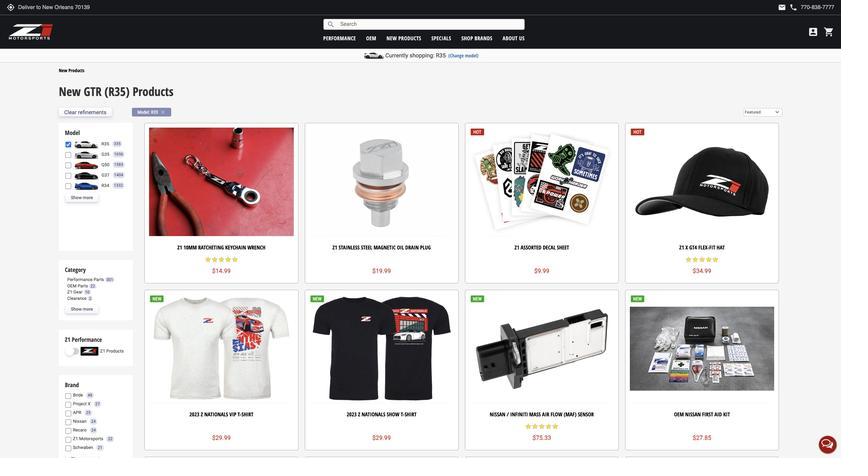 Task type: locate. For each thing, give the bounding box(es) containing it.
fit
[[709, 244, 715, 251]]

0 vertical spatial 24
[[91, 419, 96, 424]]

$29.99 down '2023 z nationals show t-shirt' at the bottom of the page
[[372, 434, 391, 441]]

$14.99
[[212, 267, 231, 274]]

nissan left "/"
[[490, 411, 505, 418]]

1 vertical spatial 24
[[91, 428, 96, 432]]

star star star star star up $14.99
[[205, 256, 238, 263]]

sheet
[[557, 244, 569, 251]]

ratcheting
[[198, 244, 224, 251]]

g37
[[102, 172, 109, 178]]

1 horizontal spatial 2023
[[347, 411, 357, 418]]

nissan up recaro
[[73, 419, 86, 424]]

0 horizontal spatial nationals
[[204, 411, 228, 418]]

nissan left first
[[685, 411, 701, 418]]

None checkbox
[[66, 142, 71, 148], [66, 152, 71, 158], [66, 163, 71, 168], [66, 183, 71, 189], [66, 393, 71, 399], [66, 411, 71, 416], [66, 437, 71, 443], [66, 446, 71, 451], [66, 142, 71, 148], [66, 152, 71, 158], [66, 163, 71, 168], [66, 183, 71, 189], [66, 393, 71, 399], [66, 411, 71, 416], [66, 437, 71, 443], [66, 446, 71, 451]]

2023 z nationals vip t-shirt
[[189, 411, 253, 418]]

nissan skyline coupe sedan r34 gtr gt-r bnr34 gts-t gtst gts awd attesa 1999 2000 2001 2002 rb20det rb25de rb25det rb26dett z1 motorsports image
[[73, 181, 100, 190]]

star star star star star for flex-
[[685, 256, 719, 263]]

about us
[[503, 34, 525, 42]]

nationals
[[204, 411, 228, 418], [362, 411, 385, 418]]

1 horizontal spatial t-
[[401, 411, 405, 418]]

shirt for 2023 z nationals show t-shirt
[[405, 411, 417, 418]]

new for new gtr (r35) products
[[59, 83, 81, 100]]

1 $29.99 from the left
[[212, 434, 231, 441]]

1 horizontal spatial nissan
[[490, 411, 505, 418]]

specials link
[[431, 34, 451, 42]]

star
[[205, 256, 211, 263], [211, 256, 218, 263], [218, 256, 225, 263], [225, 256, 232, 263], [232, 256, 238, 263], [685, 256, 692, 263], [692, 256, 699, 263], [699, 256, 705, 263], [705, 256, 712, 263], [712, 256, 719, 263], [525, 423, 532, 430], [532, 423, 539, 430], [539, 423, 545, 430], [545, 423, 552, 430], [552, 423, 559, 430]]

2 horizontal spatial products
[[133, 83, 174, 100]]

$29.99
[[212, 434, 231, 441], [372, 434, 391, 441]]

2 show more button from the top
[[66, 305, 98, 314]]

z1 performance
[[65, 335, 102, 343]]

1 horizontal spatial $29.99
[[372, 434, 391, 441]]

shopping:
[[410, 52, 435, 59]]

oem left first
[[674, 411, 684, 418]]

0 vertical spatial show more button
[[66, 193, 98, 202]]

1 horizontal spatial oem
[[366, 34, 376, 42]]

0 horizontal spatial shirt
[[242, 411, 253, 418]]

z1 for z1 stainless steel magnetic oil drain plug
[[332, 244, 337, 251]]

infiniti
[[510, 411, 528, 418]]

1 horizontal spatial r35
[[151, 110, 158, 115]]

q50
[[102, 162, 109, 167]]

star star star star star up $34.99 on the bottom of the page
[[685, 256, 719, 263]]

0 vertical spatial show
[[71, 195, 82, 200]]

$29.99 down 2023 z nationals vip t-shirt
[[212, 434, 231, 441]]

1 nationals from the left
[[204, 411, 228, 418]]

show more down clearance
[[71, 307, 93, 312]]

show more button down nissan skyline coupe sedan r34 gtr gt-r bnr34 gts-t gtst gts awd attesa 1999 2000 2001 2002 rb20det rb25de rb25det rb26dett z1 motorsports image
[[66, 193, 98, 202]]

new products
[[387, 34, 421, 42]]

performance
[[67, 277, 93, 282], [72, 335, 102, 343]]

1 horizontal spatial parts
[[94, 277, 104, 282]]

clear
[[64, 109, 77, 116]]

more for model
[[83, 195, 93, 200]]

z1 assorted decal sheet
[[515, 244, 569, 251]]

0 horizontal spatial products
[[69, 67, 84, 73]]

1 vertical spatial show
[[71, 307, 82, 312]]

nationals for show
[[362, 411, 385, 418]]

2 vertical spatial oem
[[674, 411, 684, 418]]

22 right motorsports
[[108, 436, 112, 441]]

0 horizontal spatial t-
[[238, 411, 242, 418]]

show more button
[[66, 193, 98, 202], [66, 305, 98, 314]]

infiniti g35 coupe sedan v35 v36 skyline 2003 2004 2005 2006 2007 2008 3.5l vq35de revup rev up vq35hr z1 motorsports image
[[73, 150, 100, 159]]

oem up 'gear'
[[67, 283, 77, 288]]

0 horizontal spatial $29.99
[[212, 434, 231, 441]]

2 2023 from the left
[[347, 411, 357, 418]]

0 vertical spatial 22
[[90, 284, 95, 288]]

performance down "category"
[[67, 277, 93, 282]]

2 more from the top
[[83, 307, 93, 312]]

decal
[[543, 244, 556, 251]]

new
[[387, 34, 397, 42]]

star star star star star for mass
[[525, 423, 559, 430]]

1 horizontal spatial products
[[106, 349, 124, 354]]

show more button down clearance
[[66, 305, 98, 314]]

1 2023 from the left
[[189, 411, 199, 418]]

about us link
[[503, 34, 525, 42]]

2 horizontal spatial oem
[[674, 411, 684, 418]]

2 vertical spatial show
[[387, 411, 399, 418]]

0 horizontal spatial 22
[[90, 284, 95, 288]]

1 vertical spatial new
[[59, 83, 81, 100]]

0 vertical spatial performance
[[67, 277, 93, 282]]

oem left new
[[366, 34, 376, 42]]

2 nationals from the left
[[362, 411, 385, 418]]

22 up 2
[[90, 284, 95, 288]]

0 horizontal spatial oem
[[67, 283, 77, 288]]

2 $29.99 from the left
[[372, 434, 391, 441]]

show for category
[[71, 307, 82, 312]]

0 vertical spatial oem
[[366, 34, 376, 42]]

shopping_cart
[[824, 27, 834, 37]]

performance inside category performance parts 301 oem parts 22 z1 gear 10 clearance 2
[[67, 277, 93, 282]]

refinements
[[78, 109, 106, 116]]

2 shirt from the left
[[405, 411, 417, 418]]

2 z from the left
[[358, 411, 360, 418]]

1 show more button from the top
[[66, 193, 98, 202]]

new for new products
[[59, 67, 67, 73]]

specials
[[431, 34, 451, 42]]

25
[[86, 410, 90, 415]]

products
[[398, 34, 421, 42]]

parts
[[94, 277, 104, 282], [78, 283, 88, 288]]

2023 for 2023 z nationals vip t-shirt
[[189, 411, 199, 418]]

star star star star star up $75.33
[[525, 423, 559, 430]]

x
[[88, 401, 91, 406]]

parts up 10
[[78, 283, 88, 288]]

1 vertical spatial r35
[[151, 110, 158, 115]]

gear
[[73, 290, 83, 295]]

1 vertical spatial 22
[[108, 436, 112, 441]]

r35
[[436, 52, 446, 59], [151, 110, 158, 115], [102, 141, 109, 146]]

1583
[[114, 162, 123, 167]]

show more down nissan skyline coupe sedan r34 gtr gt-r bnr34 gts-t gtst gts awd attesa 1999 2000 2001 2002 rb20det rb25de rb25det rb26dett z1 motorsports image
[[71, 195, 93, 200]]

parts left 301
[[94, 277, 104, 282]]

show for model
[[71, 195, 82, 200]]

0 horizontal spatial nissan
[[73, 419, 86, 424]]

22 inside category performance parts 301 oem parts 22 z1 gear 10 clearance 2
[[90, 284, 95, 288]]

performance up the z1 products
[[72, 335, 102, 343]]

21
[[98, 445, 102, 450]]

more down nissan skyline coupe sedan r34 gtr gt-r bnr34 gts-t gtst gts awd attesa 1999 2000 2001 2002 rb20det rb25de rb25det rb26dett z1 motorsports image
[[83, 195, 93, 200]]

mail phone
[[778, 3, 798, 11]]

2 horizontal spatial star star star star star
[[685, 256, 719, 263]]

infiniti g37 coupe sedan convertible v36 cv36 hv36 skyline 2008 2009 2010 2011 2012 2013 3.7l vq37vhr z1 motorsports image
[[73, 171, 100, 180]]

shirt
[[242, 411, 253, 418], [405, 411, 417, 418]]

account_box
[[808, 27, 819, 37]]

1 z from the left
[[201, 411, 203, 418]]

0 horizontal spatial z
[[201, 411, 203, 418]]

1 horizontal spatial 22
[[108, 436, 112, 441]]

1 horizontal spatial star star star star star
[[525, 423, 559, 430]]

performance for category
[[67, 277, 93, 282]]

oil
[[397, 244, 404, 251]]

brand
[[65, 381, 79, 389]]

0 vertical spatial more
[[83, 195, 93, 200]]

brands
[[475, 34, 493, 42]]

about
[[503, 34, 518, 42]]

0 vertical spatial new
[[59, 67, 67, 73]]

1 vertical spatial show more
[[71, 307, 93, 312]]

0 vertical spatial products
[[69, 67, 84, 73]]

0 vertical spatial show more
[[71, 195, 93, 200]]

show more button for model
[[66, 193, 98, 202]]

2
[[89, 296, 91, 301]]

1 shirt from the left
[[242, 411, 253, 418]]

r35 left (change
[[436, 52, 446, 59]]

2 24 from the top
[[91, 428, 96, 432]]

performance for z1
[[72, 335, 102, 343]]

infiniti q50 sedan hybrid v37 2014 2015 2016 2017 2018 2019 2020 vq37vhr 2.0t 3.0t 3.7l red sport redsport vr30ddtt z1 motorsports image
[[73, 160, 100, 169]]

1 vertical spatial performance
[[72, 335, 102, 343]]

1 more from the top
[[83, 195, 93, 200]]

t- for vip
[[238, 411, 242, 418]]

model
[[65, 129, 80, 137]]

model)
[[465, 52, 479, 59]]

z1 for z1 assorted decal sheet
[[515, 244, 519, 251]]

0 horizontal spatial star star star star star
[[205, 256, 238, 263]]

oem inside category performance parts 301 oem parts 22 z1 gear 10 clearance 2
[[67, 283, 77, 288]]

stainless
[[339, 244, 360, 251]]

None checkbox
[[66, 173, 71, 179], [66, 402, 71, 408], [66, 419, 71, 425], [66, 428, 71, 434], [66, 173, 71, 179], [66, 402, 71, 408], [66, 419, 71, 425], [66, 428, 71, 434]]

show more button for category
[[66, 305, 98, 314]]

1 horizontal spatial z
[[358, 411, 360, 418]]

r35 inside model: r35 close
[[151, 110, 158, 115]]

1 t- from the left
[[238, 411, 242, 418]]

1656
[[114, 152, 123, 157]]

z1 for z1 performance
[[65, 335, 70, 343]]

(change model) link
[[448, 52, 479, 59]]

shop
[[461, 34, 473, 42]]

show
[[71, 195, 82, 200], [71, 307, 82, 312], [387, 411, 399, 418]]

gtr
[[84, 83, 102, 100]]

1 vertical spatial more
[[83, 307, 93, 312]]

oem
[[366, 34, 376, 42], [67, 283, 77, 288], [674, 411, 684, 418]]

products
[[69, 67, 84, 73], [133, 83, 174, 100], [106, 349, 124, 354]]

shopping_cart link
[[822, 27, 834, 37]]

1 vertical spatial show more button
[[66, 305, 98, 314]]

$29.99 for vip
[[212, 434, 231, 441]]

0 horizontal spatial r35
[[102, 141, 109, 146]]

2 vertical spatial products
[[106, 349, 124, 354]]

z1 inside category performance parts 301 oem parts 22 z1 gear 10 clearance 2
[[67, 290, 72, 295]]

1 horizontal spatial shirt
[[405, 411, 417, 418]]

2023
[[189, 411, 199, 418], [347, 411, 357, 418]]

flex-
[[698, 244, 709, 251]]

recaro
[[73, 428, 87, 433]]

x
[[686, 244, 688, 251]]

r35 left close on the left of the page
[[151, 110, 158, 115]]

0 horizontal spatial parts
[[78, 283, 88, 288]]

1 horizontal spatial nationals
[[362, 411, 385, 418]]

2 show more from the top
[[71, 307, 93, 312]]

0 vertical spatial r35
[[436, 52, 446, 59]]

2 new from the top
[[59, 83, 81, 100]]

$29.99 for show
[[372, 434, 391, 441]]

z for 2023 z nationals show t-shirt
[[358, 411, 360, 418]]

oem for oem nissan first aid kit
[[674, 411, 684, 418]]

star star star star star
[[205, 256, 238, 263], [685, 256, 719, 263], [525, 423, 559, 430]]

1 24 from the top
[[91, 419, 96, 424]]

1 vertical spatial parts
[[78, 283, 88, 288]]

apr
[[73, 410, 81, 415]]

1 show more from the top
[[71, 195, 93, 200]]

shop brands
[[461, 34, 493, 42]]

/
[[507, 411, 509, 418]]

2 t- from the left
[[401, 411, 405, 418]]

r35 up g35
[[102, 141, 109, 146]]

kit
[[723, 411, 730, 418]]

show more for category
[[71, 307, 93, 312]]

1 vertical spatial oem
[[67, 283, 77, 288]]

clear refinements
[[64, 109, 106, 116]]

$19.99
[[372, 267, 391, 274]]

48
[[88, 393, 92, 398]]

z1 for z1 products
[[100, 349, 105, 354]]

schwaben
[[73, 445, 93, 450]]

1 new from the top
[[59, 67, 67, 73]]

301
[[106, 277, 113, 282]]

flow
[[551, 411, 562, 418]]

more down 2
[[83, 307, 93, 312]]

z1 x gt4 flex-fit hat
[[679, 244, 725, 251]]

0 horizontal spatial 2023
[[189, 411, 199, 418]]



Task type: describe. For each thing, give the bounding box(es) containing it.
z1 for z1 motorsports
[[73, 436, 78, 441]]

nissan for nissan
[[73, 419, 86, 424]]

phone link
[[790, 3, 834, 11]]

account_box link
[[806, 27, 820, 37]]

bride
[[73, 393, 83, 398]]

new gtr (r35) products
[[59, 83, 174, 100]]

products for z1 products
[[106, 349, 124, 354]]

24 for recaro
[[91, 428, 96, 432]]

assorted
[[521, 244, 542, 251]]

products for new products
[[69, 67, 84, 73]]

air
[[542, 411, 549, 418]]

z1 for z1 x gt4 flex-fit hat
[[679, 244, 684, 251]]

search
[[327, 20, 335, 28]]

gt4
[[689, 244, 697, 251]]

nissan r35 gtr gt-r awd twin turbo 2009 2010 2011 2012 2013 2014 2015 2016 2017 2018 2019 2020 vr38dett z1 motorsports image
[[73, 140, 100, 148]]

wrench
[[247, 244, 265, 251]]

aid
[[715, 411, 722, 418]]

clearance
[[67, 296, 87, 301]]

$34.99
[[693, 267, 711, 274]]

vip
[[229, 411, 236, 418]]

model:
[[137, 110, 150, 115]]

mail link
[[778, 3, 786, 11]]

1 vertical spatial products
[[133, 83, 174, 100]]

z1 10mm ratcheting keychain wrench
[[177, 244, 265, 251]]

sensor
[[578, 411, 594, 418]]

335
[[114, 141, 121, 146]]

my_location
[[7, 3, 15, 11]]

$27.85
[[693, 434, 711, 441]]

oem for oem link
[[366, 34, 376, 42]]

show more for model
[[71, 195, 93, 200]]

magnetic
[[374, 244, 396, 251]]

clear refinements button
[[59, 108, 112, 117]]

performance link
[[323, 34, 356, 42]]

z1 for z1 10mm ratcheting keychain wrench
[[177, 244, 182, 251]]

mail
[[778, 3, 786, 11]]

(maf)
[[564, 411, 577, 418]]

$75.33
[[533, 434, 551, 441]]

t- for show
[[401, 411, 405, 418]]

2023 for 2023 z nationals show t-shirt
[[347, 411, 357, 418]]

keychain
[[225, 244, 246, 251]]

2 horizontal spatial nissan
[[685, 411, 701, 418]]

close
[[160, 109, 166, 115]]

z for 2023 z nationals vip t-shirt
[[201, 411, 203, 418]]

(change
[[448, 52, 464, 59]]

shop brands link
[[461, 34, 493, 42]]

currently
[[385, 52, 408, 59]]

new products link
[[59, 67, 84, 73]]

(r35)
[[105, 83, 130, 100]]

2023 z nationals show t-shirt
[[347, 411, 417, 418]]

shirt for 2023 z nationals vip t-shirt
[[242, 411, 253, 418]]

project
[[73, 401, 87, 406]]

g35
[[102, 152, 109, 157]]

2 horizontal spatial r35
[[436, 52, 446, 59]]

nationals for vip
[[204, 411, 228, 418]]

currently shopping: r35 (change model)
[[385, 52, 479, 59]]

oem link
[[366, 34, 376, 42]]

mass
[[529, 411, 541, 418]]

star star star star star for keychain
[[205, 256, 238, 263]]

27
[[95, 402, 100, 406]]

new products link
[[387, 34, 421, 42]]

r34
[[102, 183, 109, 188]]

2 vertical spatial r35
[[102, 141, 109, 146]]

performance
[[323, 34, 356, 42]]

model: r35 close
[[137, 109, 166, 115]]

Search search field
[[335, 19, 524, 30]]

0 vertical spatial parts
[[94, 277, 104, 282]]

24 for nissan
[[91, 419, 96, 424]]

1332
[[114, 183, 123, 188]]

more for category
[[83, 307, 93, 312]]

1404
[[114, 173, 123, 177]]

nissan / infiniti mass air flow (maf) sensor
[[490, 411, 594, 418]]

10mm
[[183, 244, 197, 251]]

category
[[65, 266, 86, 274]]

hat
[[717, 244, 725, 251]]

$9.99
[[534, 267, 549, 274]]

nissan for nissan / infiniti mass air flow (maf) sensor
[[490, 411, 505, 418]]

z1 stainless steel magnetic oil drain plug
[[332, 244, 431, 251]]

steel
[[361, 244, 372, 251]]

z1 motorsports logo image
[[8, 24, 54, 40]]

us
[[519, 34, 525, 42]]

first
[[702, 411, 713, 418]]

project x
[[73, 401, 91, 406]]

motorsports
[[79, 436, 103, 441]]

new products
[[59, 67, 84, 73]]

drain
[[405, 244, 419, 251]]

z1 products
[[100, 349, 124, 354]]



Task type: vqa. For each thing, say whether or not it's contained in the screenshot.


